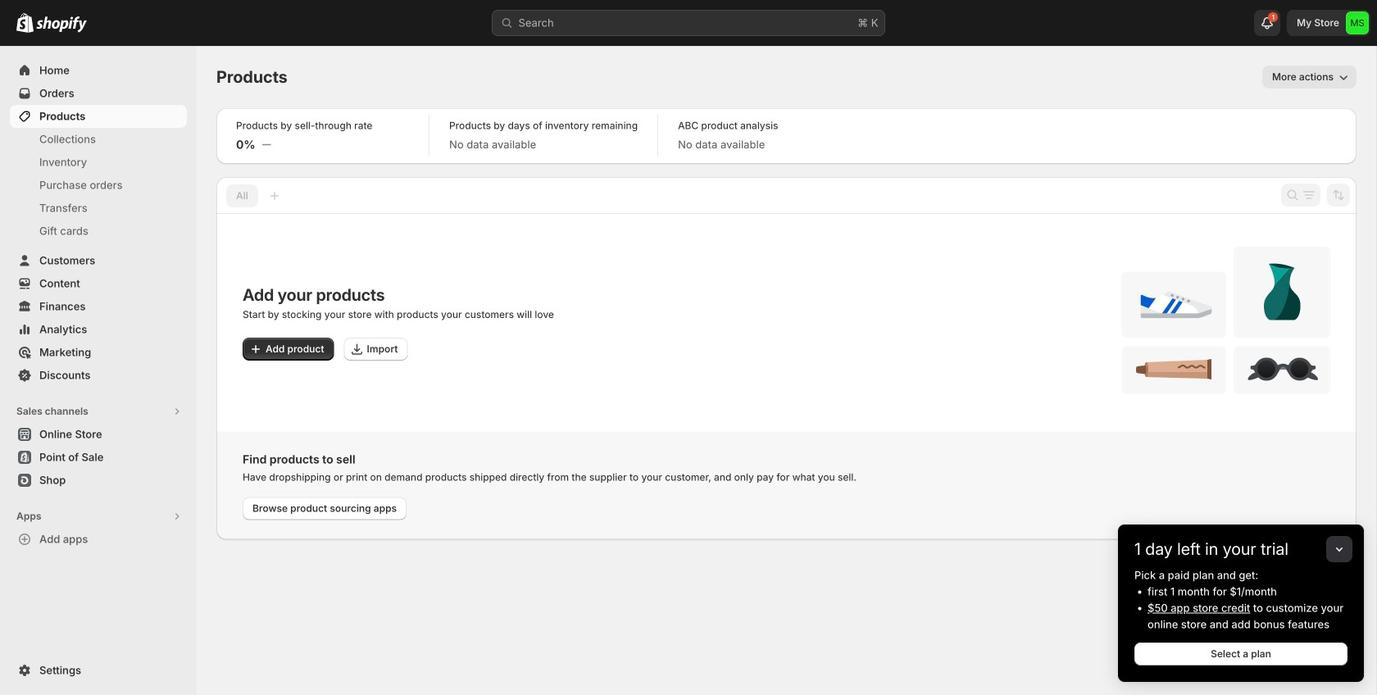 Task type: locate. For each thing, give the bounding box(es) containing it.
1 horizontal spatial shopify image
[[36, 16, 87, 33]]

0 horizontal spatial shopify image
[[16, 13, 34, 33]]

shopify image
[[16, 13, 34, 33], [36, 16, 87, 33]]

my store image
[[1346, 11, 1369, 34]]



Task type: vqa. For each thing, say whether or not it's contained in the screenshot.
TEXT BOX
no



Task type: describe. For each thing, give the bounding box(es) containing it.
start by stocking your store with products your customers will love image
[[1122, 247, 1331, 394]]



